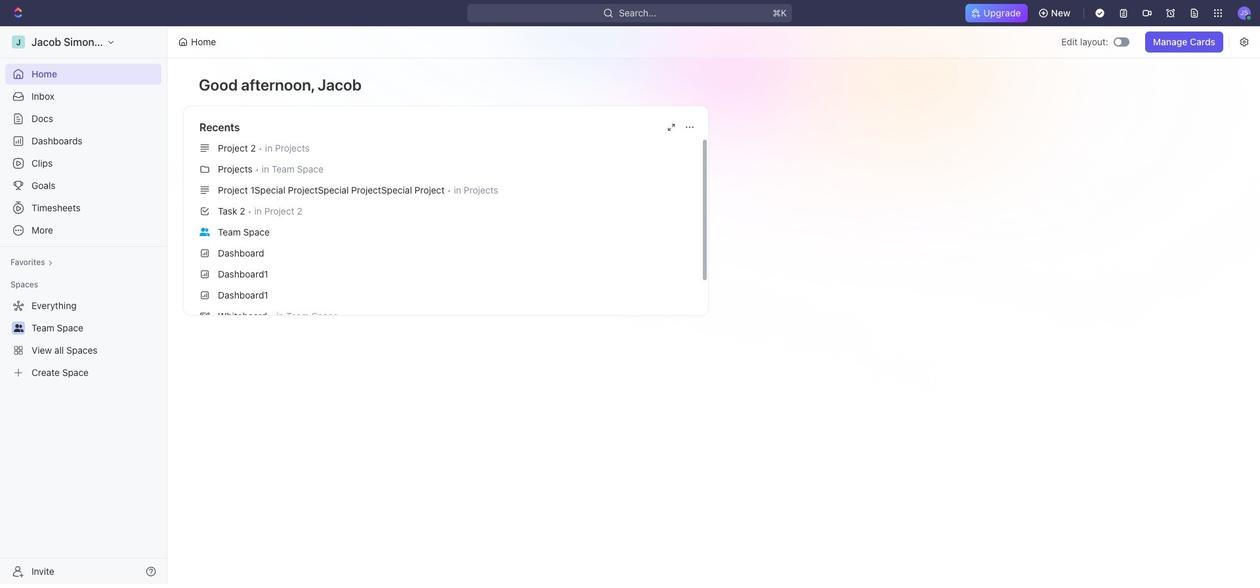 Task type: vqa. For each thing, say whether or not it's contained in the screenshot.
tree
yes



Task type: locate. For each thing, give the bounding box(es) containing it.
tree inside sidebar navigation
[[5, 295, 161, 383]]

jacob simon's workspace, , element
[[12, 35, 25, 49]]

tree
[[5, 295, 161, 383]]

user group image
[[200, 228, 210, 236]]



Task type: describe. For each thing, give the bounding box(es) containing it.
user group image
[[13, 324, 23, 332]]

sidebar navigation
[[0, 26, 170, 584]]



